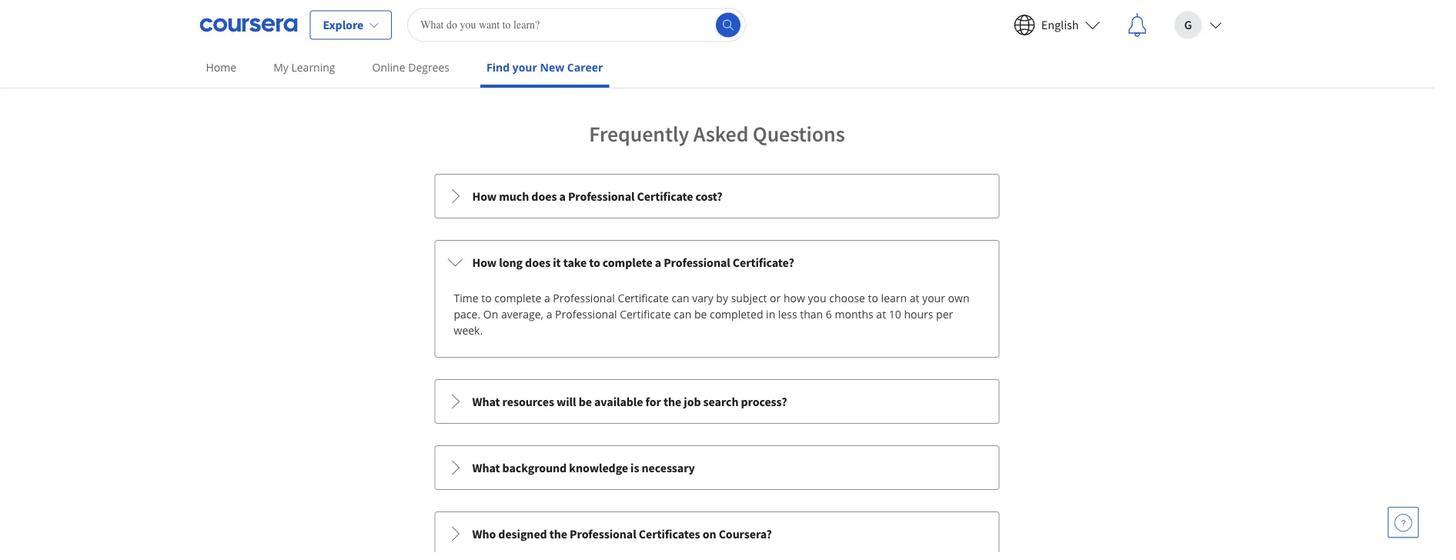 Task type: locate. For each thing, give the bounding box(es) containing it.
on
[[703, 527, 717, 542]]

vary
[[692, 291, 714, 306]]

1 vertical spatial the
[[550, 527, 568, 542]]

the
[[664, 394, 682, 410], [550, 527, 568, 542]]

0 horizontal spatial to
[[482, 291, 492, 306]]

0 horizontal spatial your
[[513, 60, 537, 75]]

0 vertical spatial complete
[[603, 255, 653, 270]]

english
[[1042, 17, 1079, 33]]

take
[[563, 255, 587, 270]]

what for what resources will be available for the job search process?
[[472, 394, 500, 410]]

1 vertical spatial can
[[674, 307, 692, 322]]

0 horizontal spatial the
[[550, 527, 568, 542]]

complete up average,
[[495, 291, 542, 306]]

completed
[[710, 307, 763, 322]]

at left 10
[[877, 307, 886, 322]]

your
[[513, 60, 537, 75], [923, 291, 946, 306]]

1 how from the top
[[472, 189, 497, 204]]

be down vary
[[695, 307, 707, 322]]

it
[[553, 255, 561, 270]]

what inside what background knowledge is necessary dropdown button
[[472, 460, 500, 476]]

how
[[784, 291, 805, 306]]

hours
[[904, 307, 934, 322]]

1 vertical spatial your
[[923, 291, 946, 306]]

1 vertical spatial be
[[579, 394, 592, 410]]

new
[[540, 60, 565, 75]]

by
[[716, 291, 728, 306]]

be inside time to complete a professional certificate can vary by subject or how you choose to learn at your own pace. on average, a professional certificate can be completed in less than 6 months at 10 hours per week.
[[695, 307, 707, 322]]

0 horizontal spatial at
[[877, 307, 886, 322]]

a inside dropdown button
[[559, 189, 566, 204]]

certificate inside 'how much does a professional certificate cost?' dropdown button
[[637, 189, 693, 204]]

can left completed
[[674, 307, 692, 322]]

career
[[567, 60, 603, 75]]

months
[[835, 307, 874, 322]]

does
[[532, 189, 557, 204], [525, 255, 551, 270]]

available
[[595, 394, 643, 410]]

0 horizontal spatial be
[[579, 394, 592, 410]]

what
[[472, 394, 500, 410], [472, 460, 500, 476]]

certificate for cost?
[[637, 189, 693, 204]]

you
[[808, 291, 827, 306]]

1 vertical spatial how
[[472, 255, 497, 270]]

0 vertical spatial what
[[472, 394, 500, 410]]

what left background
[[472, 460, 500, 476]]

1 vertical spatial does
[[525, 255, 551, 270]]

1 vertical spatial what
[[472, 460, 500, 476]]

much
[[499, 189, 529, 204]]

how left long
[[472, 255, 497, 270]]

at up hours
[[910, 291, 920, 306]]

the right designed
[[550, 527, 568, 542]]

a
[[559, 189, 566, 204], [655, 255, 662, 270], [544, 291, 550, 306], [546, 307, 552, 322]]

certificate
[[637, 189, 693, 204], [618, 291, 669, 306], [620, 307, 671, 322]]

help center image
[[1395, 514, 1413, 532]]

english button
[[1002, 0, 1113, 50]]

can
[[672, 291, 690, 306], [674, 307, 692, 322]]

what inside what resources will be available for the job search process? dropdown button
[[472, 394, 500, 410]]

how long does it take to complete a professional certificate? button
[[435, 241, 999, 284]]

pace.
[[454, 307, 481, 322]]

1 what from the top
[[472, 394, 500, 410]]

who designed the professional certificates on coursera?
[[472, 527, 772, 542]]

your up per
[[923, 291, 946, 306]]

be right will
[[579, 394, 592, 410]]

to right take
[[589, 255, 600, 270]]

what for what background knowledge is necessary
[[472, 460, 500, 476]]

in
[[766, 307, 776, 322]]

degrees
[[408, 60, 450, 75]]

to up 'on' at the left
[[482, 291, 492, 306]]

coursera?
[[719, 527, 772, 542]]

certificate?
[[733, 255, 795, 270]]

0 vertical spatial how
[[472, 189, 497, 204]]

0 vertical spatial your
[[513, 60, 537, 75]]

to left the learn
[[868, 291, 879, 306]]

to
[[589, 255, 600, 270], [482, 291, 492, 306], [868, 291, 879, 306]]

learn
[[881, 291, 907, 306]]

0 vertical spatial be
[[695, 307, 707, 322]]

for
[[646, 394, 661, 410]]

0 vertical spatial the
[[664, 394, 682, 410]]

1 horizontal spatial complete
[[603, 255, 653, 270]]

who
[[472, 527, 496, 542]]

does inside dropdown button
[[532, 189, 557, 204]]

what background knowledge is necessary button
[[435, 447, 999, 490]]

coursera image
[[200, 13, 298, 37]]

job
[[684, 394, 701, 410]]

how left "much"
[[472, 189, 497, 204]]

1 horizontal spatial to
[[589, 255, 600, 270]]

0 horizontal spatial complete
[[495, 291, 542, 306]]

how inside dropdown button
[[472, 189, 497, 204]]

does right "much"
[[532, 189, 557, 204]]

0 vertical spatial does
[[532, 189, 557, 204]]

at
[[910, 291, 920, 306], [877, 307, 886, 322]]

online degrees link
[[366, 50, 456, 85]]

week.
[[454, 323, 483, 338]]

be
[[695, 307, 707, 322], [579, 394, 592, 410]]

does inside dropdown button
[[525, 255, 551, 270]]

how much does a professional certificate cost? button
[[435, 175, 999, 218]]

1 vertical spatial complete
[[495, 291, 542, 306]]

does left it
[[525, 255, 551, 270]]

questions
[[753, 120, 845, 147]]

home
[[206, 60, 237, 75]]

your right 'find'
[[513, 60, 537, 75]]

1 vertical spatial at
[[877, 307, 886, 322]]

find your new career link
[[481, 50, 609, 88]]

how
[[472, 189, 497, 204], [472, 255, 497, 270]]

what left resources
[[472, 394, 500, 410]]

can left vary
[[672, 291, 690, 306]]

1 horizontal spatial your
[[923, 291, 946, 306]]

the right for
[[664, 394, 682, 410]]

1 horizontal spatial the
[[664, 394, 682, 410]]

1 horizontal spatial be
[[695, 307, 707, 322]]

professional
[[568, 189, 635, 204], [664, 255, 731, 270], [553, 291, 615, 306], [555, 307, 617, 322], [570, 527, 637, 542]]

2 what from the top
[[472, 460, 500, 476]]

what resources will be available for the job search process? button
[[435, 380, 999, 423]]

process?
[[741, 394, 787, 410]]

0 vertical spatial certificate
[[637, 189, 693, 204]]

knowledge
[[569, 460, 628, 476]]

complete right take
[[603, 255, 653, 270]]

0 vertical spatial at
[[910, 291, 920, 306]]

how for how long does it take to complete a professional certificate?
[[472, 255, 497, 270]]

how inside dropdown button
[[472, 255, 497, 270]]

complete
[[603, 255, 653, 270], [495, 291, 542, 306]]

necessary
[[642, 460, 695, 476]]

0 vertical spatial can
[[672, 291, 690, 306]]

None search field
[[408, 8, 746, 42]]

time to complete a professional certificate can vary by subject or how you choose to learn at your own pace. on average, a professional certificate can be completed in less than 6 months at 10 hours per week.
[[454, 291, 970, 338]]

does for a
[[532, 189, 557, 204]]

1 vertical spatial certificate
[[618, 291, 669, 306]]

2 how from the top
[[472, 255, 497, 270]]

subject
[[731, 291, 767, 306]]



Task type: vqa. For each thing, say whether or not it's contained in the screenshot.
Best
no



Task type: describe. For each thing, give the bounding box(es) containing it.
what background knowledge is necessary
[[472, 460, 695, 476]]

learning
[[291, 60, 335, 75]]

complete inside dropdown button
[[603, 255, 653, 270]]

long
[[499, 255, 523, 270]]

or
[[770, 291, 781, 306]]

1 horizontal spatial at
[[910, 291, 920, 306]]

on
[[483, 307, 498, 322]]

to inside dropdown button
[[589, 255, 600, 270]]

What do you want to learn? text field
[[408, 8, 746, 42]]

explore
[[323, 17, 364, 33]]

per
[[936, 307, 954, 322]]

my learning link
[[267, 50, 342, 85]]

than
[[800, 307, 823, 322]]

background
[[503, 460, 567, 476]]

resources
[[503, 394, 554, 410]]

online
[[372, 60, 405, 75]]

less
[[778, 307, 798, 322]]

6
[[826, 307, 832, 322]]

own
[[948, 291, 970, 306]]

find your new career
[[487, 60, 603, 75]]

will
[[557, 394, 576, 410]]

find
[[487, 60, 510, 75]]

explore button
[[310, 10, 392, 40]]

choose
[[830, 291, 866, 306]]

does for it
[[525, 255, 551, 270]]

my learning
[[274, 60, 335, 75]]

designed
[[498, 527, 547, 542]]

is
[[631, 460, 639, 476]]

complete inside time to complete a professional certificate can vary by subject or how you choose to learn at your own pace. on average, a professional certificate can be completed in less than 6 months at 10 hours per week.
[[495, 291, 542, 306]]

average,
[[501, 307, 544, 322]]

how much does a professional certificate cost?
[[472, 189, 723, 204]]

your inside time to complete a professional certificate can vary by subject or how you choose to learn at your own pace. on average, a professional certificate can be completed in less than 6 months at 10 hours per week.
[[923, 291, 946, 306]]

cost?
[[696, 189, 723, 204]]

career academy - gateway certificates carousel element
[[255, 0, 1179, 58]]

certificate for can
[[618, 291, 669, 306]]

certificates
[[639, 527, 700, 542]]

how long does it take to complete a professional certificate?
[[472, 255, 795, 270]]

a inside dropdown button
[[655, 255, 662, 270]]

2 vertical spatial certificate
[[620, 307, 671, 322]]

10
[[889, 307, 902, 322]]

frequently asked questions
[[589, 120, 845, 147]]

g
[[1185, 17, 1192, 33]]

my
[[274, 60, 289, 75]]

2 horizontal spatial to
[[868, 291, 879, 306]]

g button
[[1162, 0, 1235, 50]]

asked
[[694, 120, 749, 147]]

home link
[[200, 50, 243, 85]]

online degrees
[[372, 60, 450, 75]]

who designed the professional certificates on coursera? button
[[435, 513, 999, 554]]

frequently
[[589, 120, 689, 147]]

be inside dropdown button
[[579, 394, 592, 410]]

professional inside dropdown button
[[568, 189, 635, 204]]

search
[[704, 394, 739, 410]]

how for how much does a professional certificate cost?
[[472, 189, 497, 204]]

time
[[454, 291, 479, 306]]

what resources will be available for the job search process?
[[472, 394, 787, 410]]



